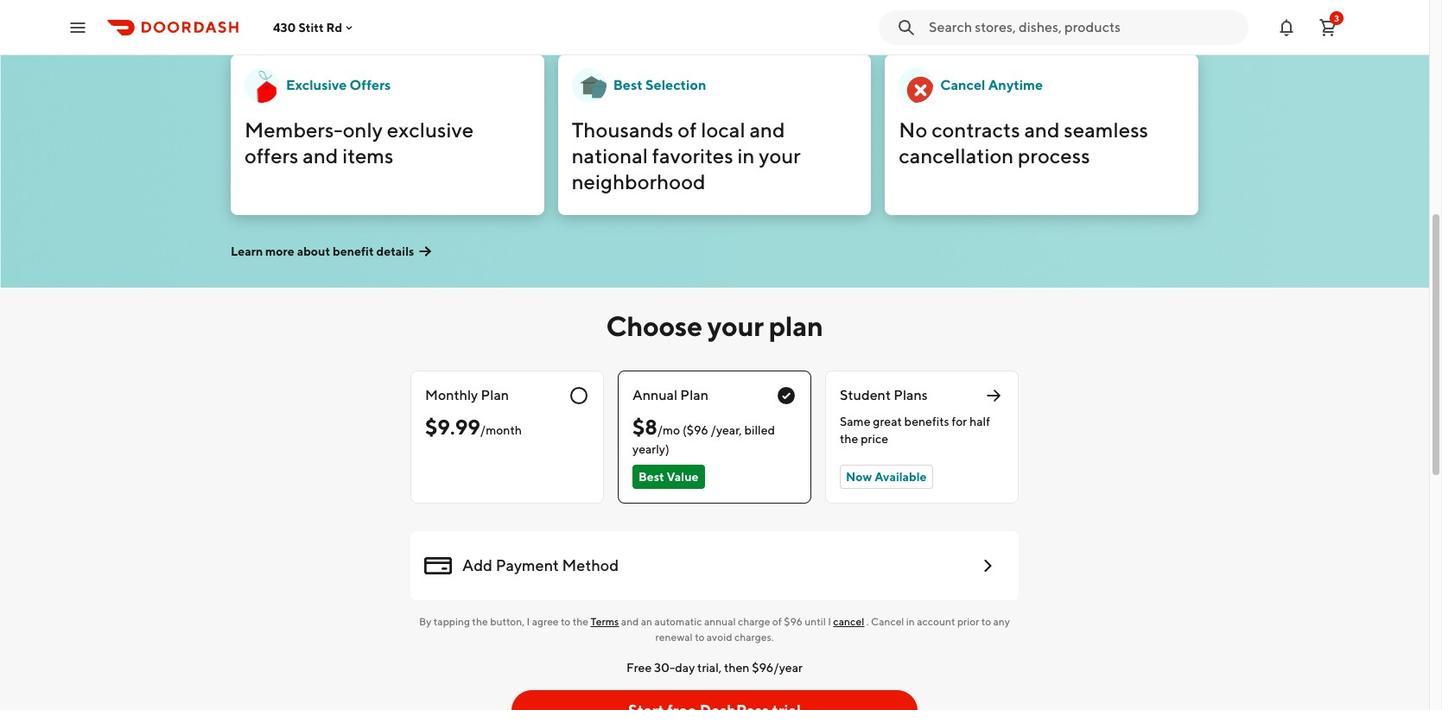 Task type: vqa. For each thing, say whether or not it's contained in the screenshot.


Task type: locate. For each thing, give the bounding box(es) containing it.
items
[[342, 143, 394, 168]]

to left avoid on the bottom of the page
[[695, 631, 705, 644]]

no contracts and seamless cancellation process
[[899, 118, 1148, 168]]

tapping
[[434, 615, 470, 628]]

0 horizontal spatial of
[[678, 118, 697, 142]]

1 vertical spatial best
[[639, 470, 664, 484]]

430 stitt rd button
[[273, 20, 356, 34]]

details
[[376, 245, 414, 258]]

430 stitt rd
[[273, 20, 342, 34]]

1 horizontal spatial of
[[772, 615, 782, 628]]

plan up ($96
[[680, 387, 709, 404]]

0 horizontal spatial plan
[[481, 387, 509, 404]]

1 horizontal spatial in
[[906, 615, 915, 628]]

the down same
[[840, 432, 858, 446]]

0 horizontal spatial cancel
[[871, 615, 904, 628]]

seamless
[[1064, 118, 1148, 142]]

trial,
[[697, 661, 722, 675]]

cancel up contracts
[[940, 77, 985, 93]]

and down members-
[[303, 143, 338, 168]]

monthly
[[425, 387, 478, 404]]

exclusive
[[387, 118, 474, 142]]

1 horizontal spatial i
[[828, 615, 831, 628]]

. cancel in account prior to any renewal to avoid charges.
[[656, 615, 1010, 644]]

charge
[[738, 615, 770, 628]]

any
[[993, 615, 1010, 628]]

about
[[297, 245, 330, 258]]

now
[[846, 470, 872, 484]]

cancel
[[833, 615, 865, 628]]

half
[[970, 415, 990, 429]]

0 vertical spatial best
[[613, 77, 643, 93]]

value
[[667, 470, 699, 484]]

student
[[840, 387, 891, 404]]

cancellation
[[899, 143, 1014, 168]]

1 vertical spatial of
[[772, 615, 782, 628]]

benefit
[[333, 245, 374, 258]]

your inside thousands of local and national favorites in your neighborhood
[[759, 143, 801, 168]]

local
[[701, 118, 745, 142]]

and inside no contracts and seamless cancellation process
[[1024, 118, 1060, 142]]

0 vertical spatial of
[[678, 118, 697, 142]]

and inside members-only exclusive offers and items
[[303, 143, 338, 168]]

$96/year
[[752, 661, 803, 675]]

plan up the /month
[[481, 387, 509, 404]]

best for best value
[[639, 470, 664, 484]]

members-
[[245, 118, 343, 142]]

cancel inside . cancel in account prior to any renewal to avoid charges.
[[871, 615, 904, 628]]

choose your plan
[[606, 309, 823, 342]]

the left terms link
[[573, 615, 588, 628]]

1 vertical spatial your
[[708, 309, 764, 342]]

1 horizontal spatial to
[[695, 631, 705, 644]]

exclusive
[[286, 77, 347, 93]]

in left account
[[906, 615, 915, 628]]

best up thousands
[[613, 77, 643, 93]]

of up favorites
[[678, 118, 697, 142]]

i left agree
[[527, 615, 530, 628]]

1 vertical spatial cancel
[[871, 615, 904, 628]]

the inside same great benefits for half the price
[[840, 432, 858, 446]]

only
[[343, 118, 383, 142]]

1 plan from the left
[[481, 387, 509, 404]]

cancel anytime
[[940, 77, 1043, 93]]

$8
[[633, 415, 657, 439]]

2 i from the left
[[828, 615, 831, 628]]

1 horizontal spatial the
[[573, 615, 588, 628]]

and left an
[[621, 615, 639, 628]]

add
[[462, 557, 493, 575]]

no
[[899, 118, 928, 142]]

by tapping the button, i agree to the terms and an automatic annual charge of $96 until i cancel
[[419, 615, 865, 628]]

i right until
[[828, 615, 831, 628]]

0 horizontal spatial the
[[472, 615, 488, 628]]

3
[[1334, 13, 1339, 23]]

in inside thousands of local and national favorites in your neighborhood
[[737, 143, 755, 168]]

to right agree
[[561, 615, 571, 628]]

offers
[[245, 143, 299, 168]]

0 horizontal spatial i
[[527, 615, 530, 628]]

stitt
[[298, 20, 324, 34]]

charges.
[[734, 631, 774, 644]]

the
[[840, 432, 858, 446], [472, 615, 488, 628], [573, 615, 588, 628]]

1 horizontal spatial plan
[[680, 387, 709, 404]]

process
[[1018, 143, 1090, 168]]

0 horizontal spatial in
[[737, 143, 755, 168]]

an
[[641, 615, 652, 628]]

i
[[527, 615, 530, 628], [828, 615, 831, 628]]

same great benefits for half the price
[[840, 415, 990, 446]]

open menu image
[[67, 17, 88, 38]]

and right local at the top
[[750, 118, 785, 142]]

plan
[[481, 387, 509, 404], [680, 387, 709, 404]]

price
[[861, 432, 888, 446]]

your
[[759, 143, 801, 168], [708, 309, 764, 342]]

thousands
[[572, 118, 674, 142]]

430
[[273, 20, 296, 34]]

0 vertical spatial your
[[759, 143, 801, 168]]

in down local at the top
[[737, 143, 755, 168]]

the left "button,"
[[472, 615, 488, 628]]

method
[[562, 557, 619, 575]]

neighborhood
[[572, 169, 706, 194]]

0 vertical spatial in
[[737, 143, 755, 168]]

free 30-day trial, then $96/year
[[627, 661, 803, 675]]

student plans
[[840, 387, 928, 404]]

to left any
[[982, 615, 991, 628]]

best down yearly)
[[639, 470, 664, 484]]

cancel right .
[[871, 615, 904, 628]]

of left $96
[[772, 615, 782, 628]]

plan for $8
[[680, 387, 709, 404]]

1 i from the left
[[527, 615, 530, 628]]

and up process
[[1024, 118, 1060, 142]]

anytime
[[988, 77, 1043, 93]]

payment
[[496, 557, 559, 575]]

national
[[572, 143, 648, 168]]

/mo
[[657, 423, 680, 437]]

terms
[[591, 615, 619, 628]]

Store search: begin typing to search for stores available on DoorDash text field
[[929, 18, 1238, 37]]

2 plan from the left
[[680, 387, 709, 404]]

in
[[737, 143, 755, 168], [906, 615, 915, 628]]

1 horizontal spatial cancel
[[940, 77, 985, 93]]

2 horizontal spatial the
[[840, 432, 858, 446]]

to
[[561, 615, 571, 628], [982, 615, 991, 628], [695, 631, 705, 644]]

free
[[627, 661, 652, 675]]

($96
[[683, 423, 708, 437]]

1 vertical spatial in
[[906, 615, 915, 628]]

best
[[613, 77, 643, 93], [639, 470, 664, 484]]

then
[[724, 661, 750, 675]]

and
[[750, 118, 785, 142], [1024, 118, 1060, 142], [303, 143, 338, 168], [621, 615, 639, 628]]

rd
[[326, 20, 342, 34]]

available
[[875, 470, 927, 484]]



Task type: describe. For each thing, give the bounding box(es) containing it.
more
[[265, 245, 294, 258]]

now available
[[846, 470, 927, 484]]

benefits
[[904, 415, 949, 429]]

learn more about benefit details
[[231, 245, 414, 258]]

add payment method
[[462, 557, 619, 575]]

same
[[840, 415, 871, 429]]

exclusive offers
[[286, 77, 391, 93]]

choose
[[606, 309, 702, 342]]

30-
[[654, 661, 675, 675]]

by
[[419, 615, 432, 628]]

thousands of local and national favorites in your neighborhood
[[572, 118, 801, 194]]

renewal
[[656, 631, 693, 644]]

plan for $9.99
[[481, 387, 509, 404]]

account
[[917, 615, 955, 628]]

button,
[[490, 615, 525, 628]]

until
[[805, 615, 826, 628]]

favorites
[[652, 143, 733, 168]]

yearly)
[[633, 442, 670, 456]]

billed
[[744, 423, 775, 437]]

/mo ($96 /year, billed yearly)
[[633, 423, 775, 456]]

/year,
[[711, 423, 742, 437]]

offers
[[350, 77, 391, 93]]

best value
[[639, 470, 699, 484]]

in inside . cancel in account prior to any renewal to avoid charges.
[[906, 615, 915, 628]]

for
[[952, 415, 967, 429]]

notification bell image
[[1276, 17, 1297, 38]]

avoid
[[707, 631, 732, 644]]

automatic
[[655, 615, 702, 628]]

monthly plan
[[425, 387, 509, 404]]

day
[[675, 661, 695, 675]]

plan
[[769, 309, 823, 342]]

annual
[[704, 615, 736, 628]]

best for best selection
[[613, 77, 643, 93]]

plans
[[894, 387, 928, 404]]

agree
[[532, 615, 559, 628]]

best selection
[[613, 77, 706, 93]]

$9.99 /month
[[425, 415, 522, 439]]

learn
[[231, 245, 263, 258]]

of inside thousands of local and national favorites in your neighborhood
[[678, 118, 697, 142]]

4 items, open order cart image
[[1318, 17, 1339, 38]]

terms link
[[591, 615, 619, 628]]

members-only exclusive offers and items
[[245, 118, 474, 168]]

annual
[[633, 387, 678, 404]]

prior
[[957, 615, 979, 628]]

$9.99
[[425, 415, 480, 439]]

2 horizontal spatial to
[[982, 615, 991, 628]]

selection
[[645, 77, 706, 93]]

.
[[867, 615, 869, 628]]

0 vertical spatial cancel
[[940, 77, 985, 93]]

great
[[873, 415, 902, 429]]

0 horizontal spatial to
[[561, 615, 571, 628]]

3 button
[[1311, 10, 1345, 45]]

annual plan
[[633, 387, 709, 404]]

cancel link
[[833, 615, 865, 628]]

$96
[[784, 615, 803, 628]]

and inside thousands of local and national favorites in your neighborhood
[[750, 118, 785, 142]]

contracts
[[932, 118, 1020, 142]]

/month
[[480, 423, 522, 437]]



